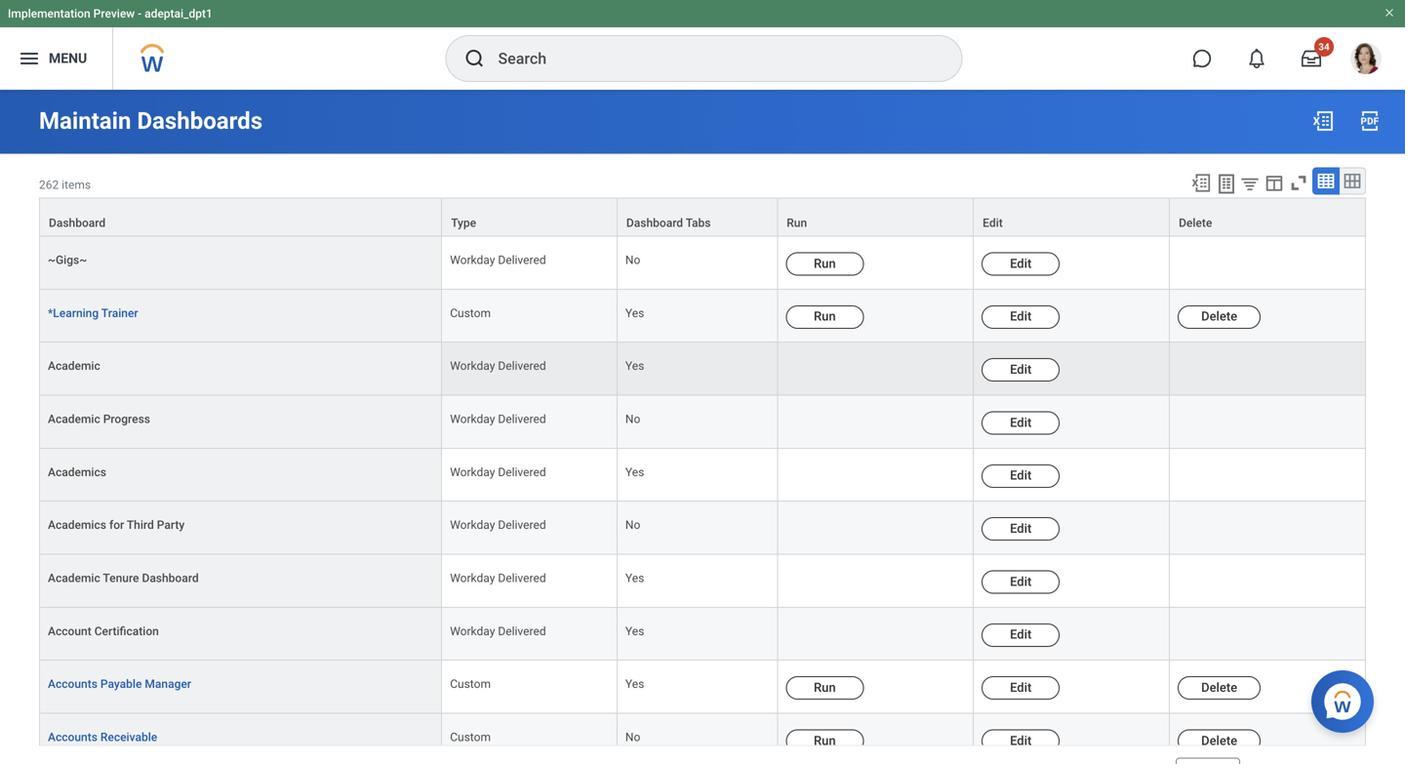 Task type: locate. For each thing, give the bounding box(es) containing it.
1 accounts from the top
[[48, 677, 97, 691]]

1 vertical spatial academics
[[48, 518, 106, 532]]

dashboard right tenure
[[142, 571, 199, 585]]

workday for academic
[[450, 359, 495, 373]]

close environment banner image
[[1384, 7, 1396, 19]]

dashboard
[[49, 216, 106, 230], [626, 216, 683, 230], [142, 571, 199, 585]]

notifications large image
[[1247, 49, 1267, 68]]

1 vertical spatial academic
[[48, 412, 100, 426]]

*learning
[[48, 306, 99, 320]]

items
[[62, 178, 91, 192]]

3 delivered from the top
[[498, 412, 546, 426]]

edit button
[[974, 199, 1169, 236]]

2 no from the top
[[625, 412, 641, 426]]

adeptai_dpt1
[[145, 7, 213, 20]]

4 yes from the top
[[625, 571, 644, 585]]

toolbar
[[1182, 167, 1366, 198]]

yes
[[625, 306, 644, 320], [625, 359, 644, 373], [625, 465, 644, 479], [625, 571, 644, 585], [625, 624, 644, 638], [625, 677, 644, 691]]

workday delivered
[[450, 253, 546, 267], [450, 359, 546, 373], [450, 412, 546, 426], [450, 465, 546, 479], [450, 518, 546, 532], [450, 571, 546, 585], [450, 624, 546, 638]]

accounts
[[48, 677, 97, 691], [48, 730, 97, 744]]

workday delivered for ~gigs~
[[450, 253, 546, 267]]

0 vertical spatial delete button
[[1178, 305, 1261, 329]]

menu button
[[0, 27, 112, 90]]

3 workday delivered from the top
[[450, 412, 546, 426]]

5 delivered from the top
[[498, 518, 546, 532]]

workday for academics
[[450, 465, 495, 479]]

cell
[[1170, 237, 1366, 290], [778, 343, 974, 396], [1170, 343, 1366, 396], [778, 396, 974, 449], [1170, 396, 1366, 449], [778, 449, 974, 502], [1170, 449, 1366, 502], [778, 502, 974, 555], [1170, 502, 1366, 555], [778, 555, 974, 608], [1170, 555, 1366, 608], [778, 608, 974, 661], [1170, 608, 1366, 661]]

262 items
[[39, 178, 91, 192]]

*learning trainer
[[48, 306, 138, 320]]

2 row from the top
[[39, 237, 1366, 290]]

2 yes from the top
[[625, 359, 644, 373]]

2 custom from the top
[[450, 677, 491, 691]]

no
[[625, 253, 641, 267], [625, 412, 641, 426], [625, 518, 641, 532], [625, 730, 641, 744]]

export to excel image
[[1312, 109, 1335, 133]]

edit row
[[39, 343, 1366, 396], [39, 396, 1366, 449], [39, 449, 1366, 502], [39, 502, 1366, 555], [39, 555, 1366, 608], [39, 608, 1366, 661]]

delete
[[1179, 216, 1212, 230], [1201, 309, 1238, 324], [1201, 680, 1238, 695], [1201, 733, 1238, 748]]

payable
[[100, 677, 142, 691]]

edit button
[[982, 252, 1060, 276], [982, 305, 1060, 329], [982, 358, 1060, 382], [982, 411, 1060, 435], [982, 464, 1060, 488], [982, 517, 1060, 541], [982, 570, 1060, 594], [982, 623, 1060, 647], [982, 676, 1060, 700], [982, 730, 1060, 753]]

workday delivered for academics
[[450, 465, 546, 479]]

1 vertical spatial delete button
[[1178, 676, 1261, 700]]

no for academics for third party
[[625, 518, 641, 532]]

run button
[[786, 252, 864, 276], [786, 305, 864, 329], [786, 676, 864, 700], [786, 730, 864, 753]]

delete button
[[1178, 305, 1261, 329], [1178, 676, 1261, 700], [1178, 730, 1261, 753]]

dashboard tabs button
[[618, 199, 777, 236]]

1 vertical spatial custom
[[450, 677, 491, 691]]

academics left 'for'
[[48, 518, 106, 532]]

1 delete button from the top
[[1178, 305, 1261, 329]]

receivable
[[100, 730, 157, 744]]

5 edit button from the top
[[982, 464, 1060, 488]]

delivered for academics
[[498, 465, 546, 479]]

dashboard button
[[40, 199, 441, 236]]

academic left tenure
[[48, 571, 100, 585]]

custom for accounts payable manager
[[450, 677, 491, 691]]

0 vertical spatial accounts
[[48, 677, 97, 691]]

menu banner
[[0, 0, 1405, 90]]

delete for delete button associated with yes
[[1201, 309, 1238, 324]]

5 workday delivered from the top
[[450, 518, 546, 532]]

third
[[127, 518, 154, 532]]

6 delivered from the top
[[498, 571, 546, 585]]

yes for account certification
[[625, 624, 644, 638]]

1 horizontal spatial dashboard
[[142, 571, 199, 585]]

run
[[787, 216, 807, 230], [814, 256, 836, 271], [814, 309, 836, 324], [814, 680, 836, 695], [814, 733, 836, 748]]

2 vertical spatial academic
[[48, 571, 100, 585]]

262
[[39, 178, 59, 192]]

academic for academic progress
[[48, 412, 100, 426]]

6 yes from the top
[[625, 677, 644, 691]]

academic for academic tenure dashboard
[[48, 571, 100, 585]]

row
[[39, 198, 1366, 237], [39, 237, 1366, 290], [39, 290, 1366, 343], [39, 661, 1366, 714], [39, 714, 1366, 764]]

academics down academic progress
[[48, 465, 106, 479]]

edit for 10th edit button from the bottom
[[1010, 256, 1032, 271]]

1 workday delivered from the top
[[450, 253, 546, 267]]

workday for academics for third party
[[450, 518, 495, 532]]

7 workday delivered from the top
[[450, 624, 546, 638]]

delete for 2nd delete button from the top of the maintain dashboards main content
[[1201, 680, 1238, 695]]

dashboard inside popup button
[[49, 216, 106, 230]]

6 workday from the top
[[450, 571, 495, 585]]

2 workday from the top
[[450, 359, 495, 373]]

4 workday delivered from the top
[[450, 465, 546, 479]]

account
[[48, 624, 91, 638]]

profile logan mcneil image
[[1351, 43, 1382, 78]]

custom
[[450, 306, 491, 320], [450, 677, 491, 691], [450, 730, 491, 744]]

delete button
[[1170, 199, 1365, 236]]

edit for first edit button from the bottom of the maintain dashboards main content
[[1010, 733, 1032, 748]]

implementation preview -   adeptai_dpt1
[[8, 7, 213, 20]]

workday
[[450, 253, 495, 267], [450, 359, 495, 373], [450, 412, 495, 426], [450, 465, 495, 479], [450, 518, 495, 532], [450, 571, 495, 585], [450, 624, 495, 638]]

export to excel image
[[1191, 172, 1212, 194]]

4 delivered from the top
[[498, 465, 546, 479]]

academic left progress in the bottom left of the page
[[48, 412, 100, 426]]

2 horizontal spatial dashboard
[[626, 216, 683, 230]]

10 edit button from the top
[[982, 730, 1060, 753]]

3 delete button from the top
[[1178, 730, 1261, 753]]

academic progress
[[48, 412, 150, 426]]

7 delivered from the top
[[498, 624, 546, 638]]

1 row from the top
[[39, 198, 1366, 237]]

progress
[[103, 412, 150, 426]]

click to view/edit grid preferences image
[[1264, 172, 1285, 194]]

2 workday delivered from the top
[[450, 359, 546, 373]]

workday delivered for academic tenure dashboard
[[450, 571, 546, 585]]

workday delivered for academics for third party
[[450, 518, 546, 532]]

tabs
[[686, 216, 711, 230]]

dashboard left tabs
[[626, 216, 683, 230]]

accounts payable manager
[[48, 677, 191, 691]]

4 workday from the top
[[450, 465, 495, 479]]

5 workday from the top
[[450, 518, 495, 532]]

2 vertical spatial custom
[[450, 730, 491, 744]]

accounts left receivable
[[48, 730, 97, 744]]

academics
[[48, 465, 106, 479], [48, 518, 106, 532]]

justify image
[[18, 47, 41, 70]]

6 workday delivered from the top
[[450, 571, 546, 585]]

0 vertical spatial academics
[[48, 465, 106, 479]]

2 vertical spatial delete button
[[1178, 730, 1261, 753]]

delivered
[[498, 253, 546, 267], [498, 359, 546, 373], [498, 412, 546, 426], [498, 465, 546, 479], [498, 518, 546, 532], [498, 571, 546, 585], [498, 624, 546, 638]]

5 yes from the top
[[625, 624, 644, 638]]

academic
[[48, 359, 100, 373], [48, 412, 100, 426], [48, 571, 100, 585]]

party
[[157, 518, 185, 532]]

workday delivered for academic progress
[[450, 412, 546, 426]]

delete for no delete button
[[1201, 733, 1238, 748]]

3 no from the top
[[625, 518, 641, 532]]

academic down *learning
[[48, 359, 100, 373]]

7 edit button from the top
[[982, 570, 1060, 594]]

edit inside popup button
[[983, 216, 1003, 230]]

3 academic from the top
[[48, 571, 100, 585]]

no for ~gigs~
[[625, 253, 641, 267]]

0 horizontal spatial dashboard
[[49, 216, 106, 230]]

yes for academic
[[625, 359, 644, 373]]

1 delivered from the top
[[498, 253, 546, 267]]

34 button
[[1290, 37, 1334, 80]]

1 academic from the top
[[48, 359, 100, 373]]

Search Workday  search field
[[498, 37, 922, 80]]

dashboard inside popup button
[[626, 216, 683, 230]]

implementation
[[8, 7, 90, 20]]

edit for 7th edit button from the bottom of the maintain dashboards main content
[[1010, 415, 1032, 430]]

2 edit button from the top
[[982, 305, 1060, 329]]

0 vertical spatial academic
[[48, 359, 100, 373]]

dashboard down items
[[49, 216, 106, 230]]

1 custom from the top
[[450, 306, 491, 320]]

delete for delete popup button
[[1179, 216, 1212, 230]]

workday for account certification
[[450, 624, 495, 638]]

3 yes from the top
[[625, 465, 644, 479]]

2 delivered from the top
[[498, 359, 546, 373]]

7 workday from the top
[[450, 624, 495, 638]]

dashboard for dashboard tabs
[[626, 216, 683, 230]]

yes for academic tenure dashboard
[[625, 571, 644, 585]]

4 run button from the top
[[786, 730, 864, 753]]

1 yes from the top
[[625, 306, 644, 320]]

1 no from the top
[[625, 253, 641, 267]]

2 academic from the top
[[48, 412, 100, 426]]

edit
[[983, 216, 1003, 230], [1010, 256, 1032, 271], [1010, 309, 1032, 324], [1010, 362, 1032, 377], [1010, 415, 1032, 430], [1010, 468, 1032, 483], [1010, 521, 1032, 536], [1010, 574, 1032, 589], [1010, 627, 1032, 642], [1010, 680, 1032, 695], [1010, 733, 1032, 748]]

2 accounts from the top
[[48, 730, 97, 744]]

3 workday from the top
[[450, 412, 495, 426]]

5 edit row from the top
[[39, 555, 1366, 608]]

2 run button from the top
[[786, 305, 864, 329]]

1 workday from the top
[[450, 253, 495, 267]]

academics for academics
[[48, 465, 106, 479]]

0 vertical spatial custom
[[450, 306, 491, 320]]

custom for accounts receivable
[[450, 730, 491, 744]]

2 academics from the top
[[48, 518, 106, 532]]

3 custom from the top
[[450, 730, 491, 744]]

menu
[[49, 50, 87, 66]]

1 vertical spatial accounts
[[48, 730, 97, 744]]

expand table image
[[1343, 171, 1362, 191]]

accounts left payable on the bottom left of page
[[48, 677, 97, 691]]

workday for academic progress
[[450, 412, 495, 426]]

table image
[[1316, 171, 1336, 191]]

accounts for accounts receivable
[[48, 730, 97, 744]]

1 academics from the top
[[48, 465, 106, 479]]

delete inside popup button
[[1179, 216, 1212, 230]]



Task type: describe. For each thing, give the bounding box(es) containing it.
workday delivered for account certification
[[450, 624, 546, 638]]

for
[[109, 518, 124, 532]]

6 edit button from the top
[[982, 517, 1060, 541]]

no for academic progress
[[625, 412, 641, 426]]

maintain dashboards main content
[[0, 90, 1405, 764]]

2 delete button from the top
[[1178, 676, 1261, 700]]

edit for 2nd edit button
[[1010, 309, 1032, 324]]

delivered for academic progress
[[498, 412, 546, 426]]

certification
[[94, 624, 159, 638]]

dashboards
[[137, 107, 263, 135]]

yes for academics
[[625, 465, 644, 479]]

trainer
[[101, 306, 138, 320]]

delivered for academic tenure dashboard
[[498, 571, 546, 585]]

3 edit button from the top
[[982, 358, 1060, 382]]

search image
[[463, 47, 486, 70]]

accounts for accounts payable manager
[[48, 677, 97, 691]]

run button
[[778, 199, 973, 236]]

3 row from the top
[[39, 290, 1366, 343]]

-
[[138, 7, 142, 20]]

accounts receivable
[[48, 730, 157, 744]]

1 edit row from the top
[[39, 343, 1366, 396]]

delete button for yes
[[1178, 305, 1261, 329]]

maintain
[[39, 107, 131, 135]]

academic for academic
[[48, 359, 100, 373]]

delete button for no
[[1178, 730, 1261, 753]]

row containing dashboard
[[39, 198, 1366, 237]]

select to filter grid data image
[[1239, 173, 1261, 194]]

view printable version (pdf) image
[[1358, 109, 1382, 133]]

manager
[[145, 677, 191, 691]]

edit for sixth edit button from the bottom
[[1010, 468, 1032, 483]]

6 edit row from the top
[[39, 608, 1366, 661]]

3 run button from the top
[[786, 676, 864, 700]]

custom for *learning trainer
[[450, 306, 491, 320]]

8 edit button from the top
[[982, 623, 1060, 647]]

delivered for ~gigs~
[[498, 253, 546, 267]]

inbox large image
[[1302, 49, 1321, 68]]

edit for sixth edit button
[[1010, 521, 1032, 536]]

accounts receivable link
[[48, 730, 157, 744]]

edit for eighth edit button from the bottom of the maintain dashboards main content
[[1010, 362, 1032, 377]]

5 row from the top
[[39, 714, 1366, 764]]

accounts payable manager link
[[48, 677, 191, 691]]

~gigs~
[[48, 253, 87, 267]]

2 edit row from the top
[[39, 396, 1366, 449]]

maintain dashboards
[[39, 107, 263, 135]]

*learning trainer link
[[48, 306, 138, 320]]

delivered for academics for third party
[[498, 518, 546, 532]]

export to worksheets image
[[1215, 172, 1238, 196]]

edit for edit popup button
[[983, 216, 1003, 230]]

type button
[[442, 199, 617, 236]]

34
[[1319, 41, 1330, 53]]

type
[[451, 216, 476, 230]]

academics for third party
[[48, 518, 185, 532]]

dashboard for dashboard
[[49, 216, 106, 230]]

dashboard tabs
[[626, 216, 711, 230]]

academic tenure dashboard
[[48, 571, 199, 585]]

fullscreen image
[[1288, 172, 1310, 194]]

edit for 2nd edit button from the bottom of the maintain dashboards main content
[[1010, 680, 1032, 695]]

1 edit button from the top
[[982, 252, 1060, 276]]

4 row from the top
[[39, 661, 1366, 714]]

toolbar inside maintain dashboards main content
[[1182, 167, 1366, 198]]

1 run button from the top
[[786, 252, 864, 276]]

edit for 7th edit button
[[1010, 574, 1032, 589]]

3 edit row from the top
[[39, 449, 1366, 502]]

delivered for account certification
[[498, 624, 546, 638]]

preview
[[93, 7, 135, 20]]

4 edit row from the top
[[39, 502, 1366, 555]]

9 edit button from the top
[[982, 676, 1060, 700]]

account certification
[[48, 624, 159, 638]]

tenure
[[103, 571, 139, 585]]

run inside popup button
[[787, 216, 807, 230]]

edit for 8th edit button
[[1010, 627, 1032, 642]]

workday for ~gigs~
[[450, 253, 495, 267]]

4 no from the top
[[625, 730, 641, 744]]

academics for academics for third party
[[48, 518, 106, 532]]

workday for academic tenure dashboard
[[450, 571, 495, 585]]

workday delivered for academic
[[450, 359, 546, 373]]

4 edit button from the top
[[982, 411, 1060, 435]]

delivered for academic
[[498, 359, 546, 373]]



Task type: vqa. For each thing, say whether or not it's contained in the screenshot.
0 106
no



